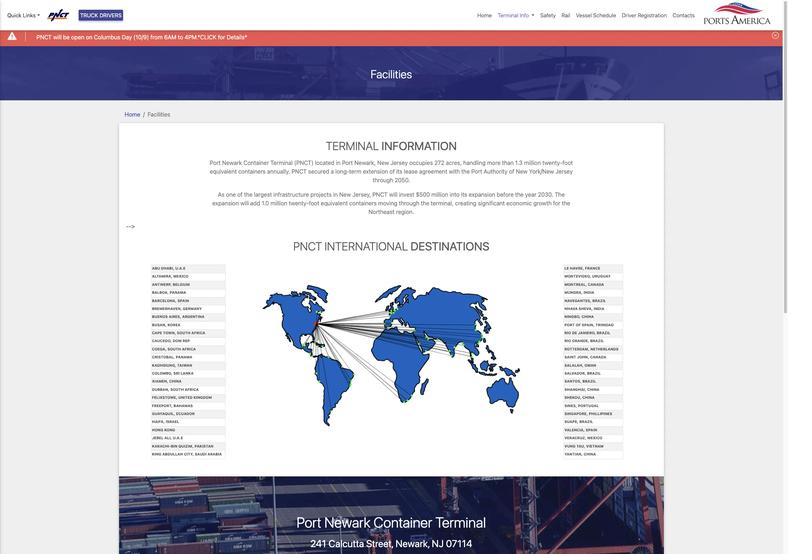 Task type: vqa. For each thing, say whether or not it's contained in the screenshot.
bottommost Will
yes



Task type: describe. For each thing, give the bounding box(es) containing it.
the inside port newark container terminal (pnct) located in port newark, new jersey occupies 272 acres, handling more than 1.3 million twenty-foot equivalent containers annually. pnct secured a long-term extension of its lease agreement with the port authority of new york/new jersey through 2050.
[[462, 168, 470, 175]]

equivalent inside port newark container terminal (pnct) located in port newark, new jersey occupies 272 acres, handling more than 1.3 million twenty-foot equivalent containers annually. pnct secured a long-term extension of its lease agreement with the port authority of new york/new jersey through 2050.
[[210, 168, 237, 175]]

abdullah
[[162, 452, 183, 457]]

of down ningbo, china
[[576, 323, 581, 327]]

abu
[[152, 266, 160, 271]]

sines,
[[565, 404, 578, 408]]

region.
[[396, 209, 415, 215]]

balboa, panama
[[152, 290, 186, 295]]

nhava sheva, india
[[565, 307, 605, 311]]

cristobal,
[[152, 355, 175, 359]]

africa for coega, south africa
[[182, 347, 196, 351]]

the up economic
[[516, 191, 524, 198]]

lanka
[[181, 371, 194, 376]]

south for coega,
[[168, 347, 181, 351]]

invest
[[399, 191, 415, 198]]

safety
[[541, 12, 556, 18]]

1 vertical spatial canada
[[591, 355, 607, 359]]

million inside port newark container terminal (pnct) located in port newark, new jersey occupies 272 acres, handling more than 1.3 million twenty-foot equivalent containers annually. pnct secured a long-term extension of its lease agreement with the port authority of new york/new jersey through 2050.
[[525, 160, 541, 166]]

driver
[[622, 12, 637, 18]]

(10/9)
[[134, 34, 149, 40]]

newark for port newark container terminal (pnct) located in port newark, new jersey occupies 272 acres, handling more than 1.3 million twenty-foot equivalent containers annually. pnct secured a long-term extension of its lease agreement with the port authority of new york/new jersey through 2050.
[[222, 160, 242, 166]]

yantian, china
[[565, 452, 597, 457]]

in inside the as one of the largest infrastructure projects in new jersey, pnct will invest $500 million into its expansion before the year 2030. the expansion will add 1.0 million twenty-foot equivalent containers moving through the terminal, creating significant economic growth for the northeast region.
[[333, 191, 338, 198]]

brazil for santos, brazil
[[583, 379, 597, 384]]

1 vertical spatial new
[[516, 168, 528, 175]]

le havre, france
[[565, 266, 601, 271]]

montevideo, uruguay
[[565, 274, 611, 279]]

brazil for salvador, brazil
[[588, 371, 601, 376]]

>
[[131, 223, 135, 230]]

netherlands
[[591, 347, 619, 351]]

the down $500
[[421, 200, 430, 207]]

china for yantian, china
[[584, 452, 597, 457]]

0 vertical spatial africa
[[191, 331, 205, 335]]

pnct will be open on columbus day (10/9) from 6am to 4pm.*click for details*
[[37, 34, 247, 40]]

rio de janiero, brazil
[[565, 331, 611, 335]]

the up add
[[244, 191, 253, 198]]

kaohsiung, taiwan
[[152, 363, 192, 368]]

felixstowe, united kingdom
[[152, 396, 212, 400]]

details*
[[227, 34, 247, 40]]

mexico for altamira, mexico
[[174, 274, 189, 279]]

mundra, india
[[565, 290, 595, 295]]

haifa, israel
[[152, 420, 179, 424]]

0 horizontal spatial million
[[271, 200, 288, 207]]

china for shanghai, china
[[588, 387, 600, 392]]

navegantes,
[[565, 299, 592, 303]]

1 vertical spatial jersey
[[556, 168, 573, 175]]

truck drivers
[[80, 12, 122, 18]]

china for shekou, china
[[583, 396, 595, 400]]

brazil for suape, brazil
[[580, 420, 594, 424]]

portugal
[[579, 404, 599, 408]]

through inside port newark container terminal (pnct) located in port newark, new jersey occupies 272 acres, handling more than 1.3 million twenty-foot equivalent containers annually. pnct secured a long-term extension of its lease agreement with the port authority of new york/new jersey through 2050.
[[373, 177, 394, 183]]

freeport, bahamas
[[152, 404, 193, 408]]

growth
[[534, 200, 552, 207]]

belgium
[[173, 282, 190, 287]]

safety link
[[538, 8, 559, 22]]

close image
[[773, 32, 780, 39]]

pakistan
[[195, 444, 214, 448]]

santos,
[[565, 379, 582, 384]]

terminal left info
[[498, 12, 519, 18]]

pnct inside alert
[[37, 34, 52, 40]]

saint john, canada
[[565, 355, 607, 359]]

equivalent inside the as one of the largest infrastructure projects in new jersey, pnct will invest $500 million into its expansion before the year 2030. the expansion will add 1.0 million twenty-foot equivalent containers moving through the terminal, creating significant economic growth for the northeast region.
[[321, 200, 348, 207]]

ningbo,
[[565, 315, 581, 319]]

king
[[152, 452, 162, 457]]

on
[[86, 34, 92, 40]]

vessel
[[577, 12, 592, 18]]

guayaquil, ecuador
[[152, 412, 195, 416]]

port down handling
[[472, 168, 483, 175]]

into
[[450, 191, 460, 198]]

moving
[[379, 200, 398, 207]]

1 vertical spatial will
[[389, 191, 398, 198]]

1.0
[[262, 200, 269, 207]]

for inside alert
[[218, 34, 225, 40]]

terminal up 07114
[[436, 514, 486, 531]]

of up 2050.
[[390, 168, 395, 175]]

kingdom
[[194, 396, 212, 400]]

bremerhaven,
[[152, 307, 182, 311]]

abu dhabi, u.a.e
[[152, 266, 186, 271]]

port up long-
[[342, 160, 353, 166]]

valencia,
[[565, 428, 585, 432]]

term
[[349, 168, 362, 175]]

its inside the as one of the largest infrastructure projects in new jersey, pnct will invest $500 million into its expansion before the year 2030. the expansion will add 1.0 million twenty-foot equivalent containers moving through the terminal, creating significant economic growth for the northeast region.
[[461, 191, 468, 198]]

xiamen, china
[[152, 379, 182, 384]]

taiwan
[[177, 363, 192, 368]]

0 vertical spatial home link
[[475, 8, 495, 22]]

terminal inside port newark container terminal (pnct) located in port newark, new jersey occupies 272 acres, handling more than 1.3 million twenty-foot equivalent containers annually. pnct secured a long-term extension of its lease agreement with the port authority of new york/new jersey through 2050.
[[271, 160, 293, 166]]

busan,
[[152, 323, 167, 327]]

salvador, brazil
[[565, 371, 601, 376]]

0 vertical spatial south
[[177, 331, 191, 335]]

rio for rio de janiero, brazil
[[565, 331, 572, 335]]

driver registration
[[622, 12, 668, 18]]

0 vertical spatial new
[[378, 160, 389, 166]]

de
[[573, 331, 578, 335]]

1.3
[[516, 160, 523, 166]]

montreal,
[[565, 282, 587, 287]]

its inside port newark container terminal (pnct) located in port newark, new jersey occupies 272 acres, handling more than 1.3 million twenty-foot equivalent containers annually. pnct secured a long-term extension of its lease agreement with the port authority of new york/new jersey through 2050.
[[397, 168, 403, 175]]

mundra,
[[565, 290, 583, 295]]

shanghai,
[[565, 387, 587, 392]]

long-
[[336, 168, 349, 175]]

busan, korea
[[152, 323, 181, 327]]

hong
[[152, 428, 163, 432]]

uruguay
[[593, 274, 611, 279]]

caucedo, dom rep
[[152, 339, 190, 343]]

container for port newark container terminal
[[374, 514, 433, 531]]

0 horizontal spatial facilities
[[148, 111, 170, 118]]

schedule
[[594, 12, 617, 18]]

newark, inside port newark container terminal (pnct) located in port newark, new jersey occupies 272 acres, handling more than 1.3 million twenty-foot equivalent containers annually. pnct secured a long-term extension of its lease agreement with the port authority of new york/new jersey through 2050.
[[355, 160, 376, 166]]

john,
[[578, 355, 590, 359]]

shanghai, china
[[565, 387, 600, 392]]

pnct will be open on columbus day (10/9) from 6am to 4pm.*click for details* alert
[[0, 27, 783, 46]]

0 vertical spatial india
[[584, 290, 595, 295]]

shekou,
[[565, 396, 582, 400]]

felixstowe,
[[152, 396, 178, 400]]

0 vertical spatial jersey
[[391, 160, 408, 166]]

bin
[[171, 444, 178, 448]]

driver registration link
[[620, 8, 670, 22]]

twenty- inside port newark container terminal (pnct) located in port newark, new jersey occupies 272 acres, handling more than 1.3 million twenty-foot equivalent containers annually. pnct secured a long-term extension of its lease agreement with the port authority of new york/new jersey through 2050.
[[543, 160, 563, 166]]

oman
[[585, 363, 597, 368]]

0 vertical spatial expansion
[[469, 191, 496, 198]]

spain for barcelona, spain
[[178, 299, 189, 303]]

colombo,
[[152, 371, 173, 376]]

port for port newark container terminal
[[297, 514, 322, 531]]

a
[[331, 168, 334, 175]]

0 horizontal spatial expansion
[[213, 200, 239, 207]]

haifa,
[[152, 420, 165, 424]]

vung
[[565, 444, 576, 448]]

pnct inside port newark container terminal (pnct) located in port newark, new jersey occupies 272 acres, handling more than 1.3 million twenty-foot equivalent containers annually. pnct secured a long-term extension of its lease agreement with the port authority of new york/new jersey through 2050.
[[292, 168, 307, 175]]

as one of the largest infrastructure projects in new jersey, pnct will invest $500 million into its expansion before the year 2030. the expansion will add 1.0 million twenty-foot equivalent containers moving through the terminal, creating significant economic growth for the northeast region.
[[213, 191, 571, 215]]

dom
[[173, 339, 182, 343]]

$500
[[416, 191, 430, 198]]

south for durban,
[[170, 387, 184, 392]]

drivers
[[100, 12, 122, 18]]

nhava
[[565, 307, 578, 311]]

cristobal, panama
[[152, 355, 192, 359]]



Task type: locate. For each thing, give the bounding box(es) containing it.
terminal info link
[[495, 8, 538, 22]]

million up terminal,
[[432, 191, 449, 198]]

1 horizontal spatial will
[[241, 200, 249, 207]]

0 vertical spatial twenty-
[[543, 160, 563, 166]]

its
[[397, 168, 403, 175], [461, 191, 468, 198]]

buenos aires, argentina
[[152, 315, 205, 319]]

u.a.e
[[175, 266, 186, 271], [173, 436, 183, 440]]

2 vertical spatial new
[[340, 191, 351, 198]]

foot down projects on the left of page
[[309, 200, 320, 207]]

panama down belgium
[[170, 290, 186, 295]]

containers up largest
[[238, 168, 266, 175]]

0 vertical spatial container
[[244, 160, 269, 166]]

through down invest
[[399, 200, 420, 207]]

nj
[[432, 538, 444, 550]]

expansion down as
[[213, 200, 239, 207]]

panama up taiwan
[[176, 355, 192, 359]]

2 - from the left
[[129, 223, 131, 230]]

containers inside port newark container terminal (pnct) located in port newark, new jersey occupies 272 acres, handling more than 1.3 million twenty-foot equivalent containers annually. pnct secured a long-term extension of its lease agreement with the port authority of new york/new jersey through 2050.
[[238, 168, 266, 175]]

brazil up sheva, in the bottom right of the page
[[593, 299, 607, 303]]

china for ningbo, china
[[582, 315, 594, 319]]

1 horizontal spatial containers
[[350, 200, 377, 207]]

1 horizontal spatial jersey
[[556, 168, 573, 175]]

0 vertical spatial spain
[[178, 299, 189, 303]]

u.a.e for jebel ali, u.a.e
[[173, 436, 183, 440]]

india up navegantes, brazil
[[584, 290, 595, 295]]

pnct will be open on columbus day (10/9) from 6am to 4pm.*click for details* link
[[37, 33, 247, 41]]

information
[[382, 139, 457, 153]]

cape
[[152, 331, 162, 335]]

creating
[[456, 200, 477, 207]]

million up york/new
[[525, 160, 541, 166]]

suape,
[[565, 420, 579, 424]]

the down the
[[562, 200, 571, 207]]

china up the spain,
[[582, 315, 594, 319]]

u.a.e up bin
[[173, 436, 183, 440]]

coega,
[[152, 347, 167, 351]]

china down santos, brazil
[[588, 387, 600, 392]]

newark inside port newark container terminal (pnct) located in port newark, new jersey occupies 272 acres, handling more than 1.3 million twenty-foot equivalent containers annually. pnct secured a long-term extension of its lease agreement with the port authority of new york/new jersey through 2050.
[[222, 160, 242, 166]]

u.a.e right dhabi,
[[175, 266, 186, 271]]

1 vertical spatial u.a.e
[[173, 436, 183, 440]]

0 horizontal spatial equivalent
[[210, 168, 237, 175]]

projects
[[311, 191, 332, 198]]

navegantes, brazil
[[565, 299, 607, 303]]

kaohsiung,
[[152, 363, 176, 368]]

sines, portugal
[[565, 404, 599, 408]]

0 vertical spatial its
[[397, 168, 403, 175]]

0 vertical spatial through
[[373, 177, 394, 183]]

town,
[[163, 331, 176, 335]]

panama for cristobal, panama
[[176, 355, 192, 359]]

brazil down singapore, phillipines
[[580, 420, 594, 424]]

spain up veracruz, mexico
[[586, 428, 598, 432]]

africa for durban, south africa
[[185, 387, 199, 392]]

1 vertical spatial foot
[[309, 200, 320, 207]]

0 vertical spatial foot
[[563, 160, 573, 166]]

from
[[151, 34, 163, 40]]

containers down jersey,
[[350, 200, 377, 207]]

1 vertical spatial facilities
[[148, 111, 170, 118]]

twenty- up york/new
[[543, 160, 563, 166]]

2 horizontal spatial will
[[389, 191, 398, 198]]

1 vertical spatial spain
[[586, 428, 598, 432]]

1 horizontal spatial newark,
[[396, 538, 430, 550]]

agreement
[[420, 168, 448, 175]]

1 vertical spatial newark
[[325, 514, 371, 531]]

quick links link
[[7, 11, 40, 19]]

1 vertical spatial twenty-
[[289, 200, 309, 207]]

0 horizontal spatial new
[[340, 191, 351, 198]]

canada down uruguay
[[588, 282, 605, 287]]

2 vertical spatial africa
[[185, 387, 199, 392]]

africa down rep
[[182, 347, 196, 351]]

1 vertical spatial africa
[[182, 347, 196, 351]]

lease
[[404, 168, 418, 175]]

ali,
[[165, 436, 172, 440]]

expansion
[[469, 191, 496, 198], [213, 200, 239, 207]]

0 vertical spatial rio
[[565, 331, 572, 335]]

foot inside the as one of the largest infrastructure projects in new jersey, pnct will invest $500 million into its expansion before the year 2030. the expansion will add 1.0 million twenty-foot equivalent containers moving through the terminal, creating significant economic growth for the northeast region.
[[309, 200, 320, 207]]

dhabi,
[[161, 266, 174, 271]]

container up annually.
[[244, 160, 269, 166]]

mexico for veracruz, mexico
[[588, 436, 603, 440]]

container up 241 calcutta street,                         newark, nj 07114
[[374, 514, 433, 531]]

spain for valencia, spain
[[586, 428, 598, 432]]

1 vertical spatial south
[[168, 347, 181, 351]]

rio for rio grande, brazil
[[565, 339, 572, 343]]

china
[[582, 315, 594, 319], [169, 379, 182, 384], [588, 387, 600, 392], [583, 396, 595, 400], [584, 452, 597, 457]]

foot up the
[[563, 160, 573, 166]]

272
[[435, 160, 445, 166]]

newark up calcutta
[[325, 514, 371, 531]]

port for port newark container terminal (pnct) located in port newark, new jersey occupies 272 acres, handling more than 1.3 million twenty-foot equivalent containers annually. pnct secured a long-term extension of its lease agreement with the port authority of new york/new jersey through 2050.
[[210, 160, 221, 166]]

pnct
[[37, 34, 52, 40], [292, 168, 307, 175], [373, 191, 388, 198], [294, 239, 322, 253]]

guayaquil,
[[152, 412, 175, 416]]

1 vertical spatial equivalent
[[321, 200, 348, 207]]

shekou, china
[[565, 396, 595, 400]]

china for xiamen, china
[[169, 379, 182, 384]]

1 vertical spatial through
[[399, 200, 420, 207]]

africa
[[191, 331, 205, 335], [182, 347, 196, 351], [185, 387, 199, 392]]

for inside the as one of the largest infrastructure projects in new jersey, pnct will invest $500 million into its expansion before the year 2030. the expansion will add 1.0 million twenty-foot equivalent containers moving through the terminal, creating significant economic growth for the northeast region.
[[554, 200, 561, 207]]

0 vertical spatial equivalent
[[210, 168, 237, 175]]

0 horizontal spatial through
[[373, 177, 394, 183]]

truck
[[80, 12, 98, 18]]

barcelona, spain
[[152, 299, 189, 303]]

0 vertical spatial newark,
[[355, 160, 376, 166]]

1 horizontal spatial foot
[[563, 160, 573, 166]]

0 vertical spatial panama
[[170, 290, 186, 295]]

0 horizontal spatial newark,
[[355, 160, 376, 166]]

newark, left nj
[[396, 538, 430, 550]]

2 vertical spatial million
[[271, 200, 288, 207]]

china up portugal
[[583, 396, 595, 400]]

buenos
[[152, 315, 168, 319]]

1 vertical spatial newark,
[[396, 538, 430, 550]]

terminal up term
[[326, 139, 379, 153]]

saudi
[[195, 452, 207, 457]]

karachi-bin quizim, pakistan
[[152, 444, 214, 448]]

home inside the home link
[[478, 12, 492, 18]]

spain up bremerhaven, germany
[[178, 299, 189, 303]]

terminal,
[[431, 200, 454, 207]]

0 vertical spatial canada
[[588, 282, 605, 287]]

2 vertical spatial will
[[241, 200, 249, 207]]

twenty-
[[543, 160, 563, 166], [289, 200, 309, 207]]

of down than at right
[[510, 168, 515, 175]]

barcelona,
[[152, 299, 177, 303]]

its up creating
[[461, 191, 468, 198]]

0 horizontal spatial container
[[244, 160, 269, 166]]

0 horizontal spatial jersey
[[391, 160, 408, 166]]

jersey right york/new
[[556, 168, 573, 175]]

for down the
[[554, 200, 561, 207]]

le
[[565, 266, 570, 271]]

rio left de
[[565, 331, 572, 335]]

0 vertical spatial facilities
[[371, 67, 412, 81]]

0 vertical spatial u.a.e
[[175, 266, 186, 271]]

new left jersey,
[[340, 191, 351, 198]]

jersey
[[391, 160, 408, 166], [556, 168, 573, 175]]

0 vertical spatial containers
[[238, 168, 266, 175]]

valencia, spain
[[565, 428, 598, 432]]

vessel schedule
[[577, 12, 617, 18]]

will up moving
[[389, 191, 398, 198]]

241 calcutta street,                         newark, nj 07114
[[311, 538, 473, 550]]

will left add
[[241, 200, 249, 207]]

destinations
[[411, 239, 490, 253]]

port for port of spain, trinidad
[[565, 323, 575, 327]]

freeport,
[[152, 404, 173, 408]]

1 horizontal spatial for
[[554, 200, 561, 207]]

rail image
[[262, 282, 522, 429]]

mexico up vietnam
[[588, 436, 603, 440]]

1 rio from the top
[[565, 331, 572, 335]]

0 horizontal spatial spain
[[178, 299, 189, 303]]

saint
[[565, 355, 577, 359]]

twenty- inside the as one of the largest infrastructure projects in new jersey, pnct will invest $500 million into its expansion before the year 2030. the expansion will add 1.0 million twenty-foot equivalent containers moving through the terminal, creating significant economic growth for the northeast region.
[[289, 200, 309, 207]]

(pnct)
[[294, 160, 314, 166]]

port up as
[[210, 160, 221, 166]]

1 vertical spatial containers
[[350, 200, 377, 207]]

singapore,
[[565, 412, 588, 416]]

0 horizontal spatial for
[[218, 34, 225, 40]]

foot
[[563, 160, 573, 166], [309, 200, 320, 207]]

1 horizontal spatial home link
[[475, 8, 495, 22]]

equivalent
[[210, 168, 237, 175], [321, 200, 348, 207]]

through down extension
[[373, 177, 394, 183]]

0 horizontal spatial home link
[[125, 111, 140, 118]]

will inside the pnct will be open on columbus day (10/9) from 6am to 4pm.*click for details* link
[[53, 34, 62, 40]]

1 - from the left
[[126, 223, 129, 230]]

1 vertical spatial for
[[554, 200, 561, 207]]

expansion up significant
[[469, 191, 496, 198]]

hong kong
[[152, 428, 175, 432]]

in inside port newark container terminal (pnct) located in port newark, new jersey occupies 272 acres, handling more than 1.3 million twenty-foot equivalent containers annually. pnct secured a long-term extension of its lease agreement with the port authority of new york/new jersey through 2050.
[[336, 160, 341, 166]]

1 horizontal spatial newark
[[325, 514, 371, 531]]

equivalent down projects on the left of page
[[321, 200, 348, 207]]

united
[[178, 396, 193, 400]]

mexico up belgium
[[174, 274, 189, 279]]

1 horizontal spatial equivalent
[[321, 200, 348, 207]]

0 vertical spatial newark
[[222, 160, 242, 166]]

china up durban, south africa
[[169, 379, 182, 384]]

1 vertical spatial rio
[[565, 339, 572, 343]]

1 vertical spatial home
[[125, 111, 140, 118]]

columbus
[[94, 34, 120, 40]]

u.a.e for abu dhabi, u.a.e
[[175, 266, 186, 271]]

container for port newark container terminal (pnct) located in port newark, new jersey occupies 272 acres, handling more than 1.3 million twenty-foot equivalent containers annually. pnct secured a long-term extension of its lease agreement with the port authority of new york/new jersey through 2050.
[[244, 160, 269, 166]]

rep
[[183, 339, 190, 343]]

mexico
[[174, 274, 189, 279], [588, 436, 603, 440]]

newark, up term
[[355, 160, 376, 166]]

2 horizontal spatial million
[[525, 160, 541, 166]]

1 vertical spatial its
[[461, 191, 468, 198]]

brazil down oman
[[588, 371, 601, 376]]

0 vertical spatial in
[[336, 160, 341, 166]]

in right projects on the left of page
[[333, 191, 338, 198]]

its up 2050.
[[397, 168, 403, 175]]

0 horizontal spatial twenty-
[[289, 200, 309, 207]]

city,
[[184, 452, 194, 457]]

brazil for navegantes, brazil
[[593, 299, 607, 303]]

veracruz,
[[565, 436, 587, 440]]

1 vertical spatial india
[[594, 307, 605, 311]]

0 horizontal spatial its
[[397, 168, 403, 175]]

port newark container terminal (pnct) located in port newark, new jersey occupies 272 acres, handling more than 1.3 million twenty-foot equivalent containers annually. pnct secured a long-term extension of its lease agreement with the port authority of new york/new jersey through 2050.
[[210, 160, 573, 183]]

before
[[497, 191, 514, 198]]

facilities
[[371, 67, 412, 81], [148, 111, 170, 118]]

-->
[[126, 223, 135, 230]]

rotterdam,
[[565, 347, 590, 351]]

in up long-
[[336, 160, 341, 166]]

0 vertical spatial will
[[53, 34, 62, 40]]

2 rio from the top
[[565, 339, 572, 343]]

1 horizontal spatial new
[[378, 160, 389, 166]]

china down vietnam
[[584, 452, 597, 457]]

1 vertical spatial container
[[374, 514, 433, 531]]

port up 241
[[297, 514, 322, 531]]

2 horizontal spatial new
[[516, 168, 528, 175]]

0 horizontal spatial newark
[[222, 160, 242, 166]]

new inside the as one of the largest infrastructure projects in new jersey, pnct will invest $500 million into its expansion before the year 2030. the expansion will add 1.0 million twenty-foot equivalent containers moving through the terminal, creating significant economic growth for the northeast region.
[[340, 191, 351, 198]]

1 horizontal spatial million
[[432, 191, 449, 198]]

south up cristobal, panama
[[168, 347, 181, 351]]

one
[[226, 191, 236, 198]]

canada down netherlands
[[591, 355, 607, 359]]

salalah,
[[565, 363, 584, 368]]

1 horizontal spatial mexico
[[588, 436, 603, 440]]

2 vertical spatial south
[[170, 387, 184, 392]]

coega, south africa
[[152, 347, 196, 351]]

the right with
[[462, 168, 470, 175]]

quick
[[7, 12, 21, 18]]

1 horizontal spatial container
[[374, 514, 433, 531]]

acres,
[[446, 160, 462, 166]]

0 vertical spatial mexico
[[174, 274, 189, 279]]

of right "one"
[[238, 191, 243, 198]]

1 horizontal spatial spain
[[586, 428, 598, 432]]

rio grande, brazil
[[565, 339, 604, 343]]

sheva,
[[579, 307, 593, 311]]

1 horizontal spatial home
[[478, 12, 492, 18]]

tau,
[[577, 444, 586, 448]]

home
[[478, 12, 492, 18], [125, 111, 140, 118]]

new down 1.3
[[516, 168, 528, 175]]

salalah, oman
[[565, 363, 597, 368]]

rio up rotterdam,
[[565, 339, 572, 343]]

for left details*
[[218, 34, 225, 40]]

0 horizontal spatial containers
[[238, 168, 266, 175]]

1 vertical spatial mexico
[[588, 436, 603, 440]]

street,
[[367, 538, 394, 550]]

through inside the as one of the largest infrastructure projects in new jersey, pnct will invest $500 million into its expansion before the year 2030. the expansion will add 1.0 million twenty-foot equivalent containers moving through the terminal, creating significant economic growth for the northeast region.
[[399, 200, 420, 207]]

brazil down trinidad
[[597, 331, 611, 335]]

antwerp, belgium
[[152, 282, 190, 287]]

india right sheva, in the bottom right of the page
[[594, 307, 605, 311]]

0 horizontal spatial will
[[53, 34, 62, 40]]

port down "ningbo,"
[[565, 323, 575, 327]]

jersey up lease
[[391, 160, 408, 166]]

0 horizontal spatial mexico
[[174, 274, 189, 279]]

south up 'felixstowe, united kingdom'
[[170, 387, 184, 392]]

south up rep
[[177, 331, 191, 335]]

to
[[178, 34, 183, 40]]

0 horizontal spatial home
[[125, 111, 140, 118]]

1 vertical spatial in
[[333, 191, 338, 198]]

rio
[[565, 331, 572, 335], [565, 339, 572, 343]]

1 horizontal spatial expansion
[[469, 191, 496, 198]]

1 vertical spatial home link
[[125, 111, 140, 118]]

international
[[325, 239, 408, 253]]

brazil down "salvador, brazil"
[[583, 379, 597, 384]]

salvador,
[[565, 371, 587, 376]]

0 vertical spatial for
[[218, 34, 225, 40]]

1 horizontal spatial through
[[399, 200, 420, 207]]

largest
[[254, 191, 272, 198]]

container inside port newark container terminal (pnct) located in port newark, new jersey occupies 272 acres, handling more than 1.3 million twenty-foot equivalent containers annually. pnct secured a long-term extension of its lease agreement with the port authority of new york/new jersey through 2050.
[[244, 160, 269, 166]]

new up extension
[[378, 160, 389, 166]]

1 vertical spatial million
[[432, 191, 449, 198]]

brazil up rotterdam, netherlands
[[591, 339, 604, 343]]

durban, south africa
[[152, 387, 199, 392]]

africa down argentina
[[191, 331, 205, 335]]

panama for balboa, panama
[[170, 290, 186, 295]]

newark up "one"
[[222, 160, 242, 166]]

in
[[336, 160, 341, 166], [333, 191, 338, 198]]

0 vertical spatial million
[[525, 160, 541, 166]]

more
[[488, 160, 501, 166]]

terminal up annually.
[[271, 160, 293, 166]]

foot inside port newark container terminal (pnct) located in port newark, new jersey occupies 272 acres, handling more than 1.3 million twenty-foot equivalent containers annually. pnct secured a long-term extension of its lease agreement with the port authority of new york/new jersey through 2050.
[[563, 160, 573, 166]]

newark for port newark container terminal
[[325, 514, 371, 531]]

of inside the as one of the largest infrastructure projects in new jersey, pnct will invest $500 million into its expansion before the year 2030. the expansion will add 1.0 million twenty-foot equivalent containers moving through the terminal, creating significant economic growth for the northeast region.
[[238, 191, 243, 198]]

suape, brazil
[[565, 420, 594, 424]]

for
[[218, 34, 225, 40], [554, 200, 561, 207]]

1 horizontal spatial its
[[461, 191, 468, 198]]

equivalent up as
[[210, 168, 237, 175]]

santos, brazil
[[565, 379, 597, 384]]

containers inside the as one of the largest infrastructure projects in new jersey, pnct will invest $500 million into its expansion before the year 2030. the expansion will add 1.0 million twenty-foot equivalent containers moving through the terminal, creating significant economic growth for the northeast region.
[[350, 200, 377, 207]]

million right 1.0
[[271, 200, 288, 207]]

pnct inside the as one of the largest infrastructure projects in new jersey, pnct will invest $500 million into its expansion before the year 2030. the expansion will add 1.0 million twenty-foot equivalent containers moving through the terminal, creating significant economic growth for the northeast region.
[[373, 191, 388, 198]]

will left be
[[53, 34, 62, 40]]

africa up united
[[185, 387, 199, 392]]

brazil
[[593, 299, 607, 303], [597, 331, 611, 335], [591, 339, 604, 343], [588, 371, 601, 376], [583, 379, 597, 384], [580, 420, 594, 424]]

1 horizontal spatial facilities
[[371, 67, 412, 81]]

twenty- down the infrastructure
[[289, 200, 309, 207]]

1 vertical spatial expansion
[[213, 200, 239, 207]]



